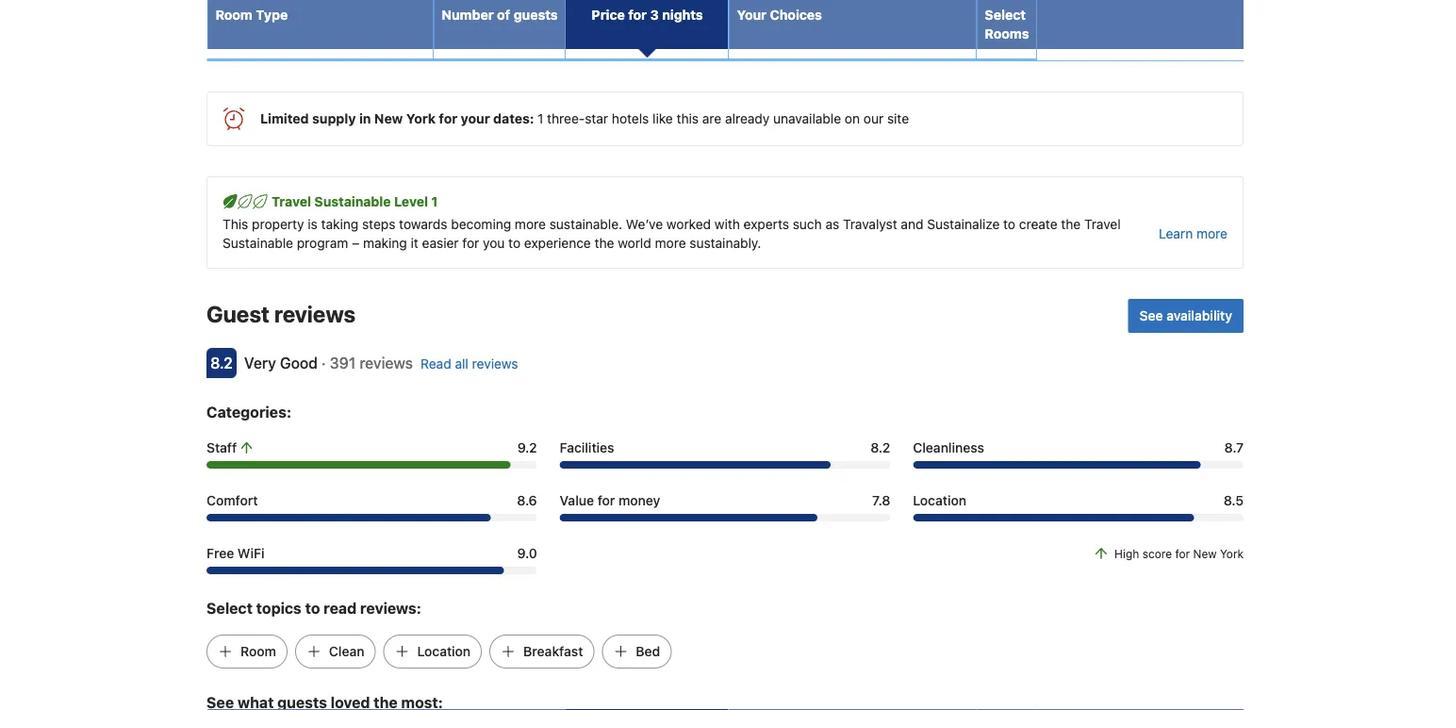 Task type: locate. For each thing, give the bounding box(es) containing it.
location down cleanliness
[[913, 493, 967, 508]]

create
[[1019, 216, 1058, 232]]

to left read
[[305, 599, 320, 617]]

travel right create
[[1085, 216, 1121, 232]]

1 horizontal spatial new
[[1194, 547, 1217, 560]]

0 vertical spatial select
[[985, 7, 1026, 23]]

travalyst
[[843, 216, 898, 232]]

new
[[374, 111, 403, 126], [1194, 547, 1217, 560]]

categories:
[[207, 403, 292, 421]]

8.6
[[517, 493, 537, 508]]

for right the value
[[598, 493, 615, 508]]

this property is taking steps towards becoming more sustainable. we've worked with experts such as travalyst and sustainalize to create the travel sustainable program – making it easier for you to experience the world more sustainably.
[[223, 216, 1121, 251]]

reviews right all
[[472, 356, 518, 371]]

1 horizontal spatial reviews
[[360, 354, 413, 372]]

reviews up ·
[[274, 301, 356, 327]]

availability
[[1167, 308, 1233, 323]]

cleanliness
[[913, 440, 985, 455]]

1 vertical spatial select
[[207, 599, 253, 617]]

select left topics
[[207, 599, 253, 617]]

0 horizontal spatial new
[[374, 111, 403, 126]]

and
[[901, 216, 924, 232]]

travel up the "property"
[[272, 194, 311, 209]]

1 horizontal spatial york
[[1220, 547, 1244, 560]]

0 vertical spatial the
[[1062, 216, 1081, 232]]

2 horizontal spatial reviews
[[472, 356, 518, 371]]

select for select rooms
[[985, 7, 1026, 23]]

this
[[677, 111, 699, 126]]

nights
[[662, 7, 703, 23]]

0 horizontal spatial 1
[[431, 194, 438, 209]]

0 horizontal spatial 8.2
[[210, 354, 233, 372]]

1 horizontal spatial 8.2
[[871, 440, 891, 455]]

clean
[[329, 644, 365, 659]]

read all reviews
[[421, 356, 518, 371]]

8.2
[[210, 354, 233, 372], [871, 440, 891, 455]]

0 horizontal spatial travel
[[272, 194, 311, 209]]

2 vertical spatial to
[[305, 599, 320, 617]]

your
[[461, 111, 490, 126]]

for down becoming
[[463, 235, 479, 251]]

staff 9.2 meter
[[207, 461, 537, 469]]

select inside select rooms
[[985, 7, 1026, 23]]

on
[[845, 111, 860, 126]]

free wifi 9.0 meter
[[207, 567, 537, 574]]

1 vertical spatial york
[[1220, 547, 1244, 560]]

value
[[560, 493, 594, 508]]

8.7
[[1225, 440, 1244, 455]]

to right the you
[[509, 235, 521, 251]]

your
[[737, 7, 767, 23]]

world
[[618, 235, 652, 251]]

supply
[[312, 111, 356, 126]]

we've
[[626, 216, 663, 232]]

0 vertical spatial new
[[374, 111, 403, 126]]

1 vertical spatial sustainable
[[223, 235, 293, 251]]

0 horizontal spatial reviews
[[274, 301, 356, 327]]

1 vertical spatial the
[[595, 235, 614, 251]]

for left your
[[439, 111, 458, 126]]

1 right level
[[431, 194, 438, 209]]

price
[[592, 7, 625, 23]]

hotels
[[612, 111, 649, 126]]

more
[[212, 29, 239, 42]]

room for room
[[241, 644, 276, 659]]

see availability button
[[1129, 299, 1244, 333]]

1 vertical spatial room
[[241, 644, 276, 659]]

york left your
[[406, 111, 436, 126]]

0 horizontal spatial location
[[417, 644, 471, 659]]

sustainable.
[[550, 216, 623, 232]]

reviews
[[274, 301, 356, 327], [360, 354, 413, 372], [472, 356, 518, 371]]

1
[[538, 111, 544, 126], [431, 194, 438, 209]]

number of guests
[[442, 7, 558, 23]]

facilities
[[560, 440, 615, 455]]

such
[[793, 216, 822, 232]]

new for for
[[1194, 547, 1217, 560]]

room up more
[[216, 7, 253, 23]]

high
[[1115, 547, 1140, 560]]

8.2 left very
[[210, 354, 233, 372]]

location
[[913, 493, 967, 508], [417, 644, 471, 659]]

7.8
[[873, 493, 891, 508]]

for inside this property is taking steps towards becoming more sustainable. we've worked with experts such as travalyst and sustainalize to create the travel sustainable program – making it easier for you to experience the world more sustainably.
[[463, 235, 479, 251]]

8.2 up 7.8 at the right
[[871, 440, 891, 455]]

1 horizontal spatial travel
[[1085, 216, 1121, 232]]

star
[[585, 111, 608, 126]]

more down "worked"
[[655, 235, 686, 251]]

facilities 8.2 meter
[[560, 461, 891, 469]]

–
[[352, 235, 360, 251]]

learn more button
[[1159, 224, 1228, 243]]

·
[[322, 354, 326, 372]]

rooms
[[985, 26, 1030, 42]]

new right score
[[1194, 547, 1217, 560]]

dates:
[[493, 111, 534, 126]]

price for 3 nights
[[592, 7, 703, 23]]

guest
[[207, 301, 270, 327]]

1 horizontal spatial sustainable
[[314, 194, 391, 209]]

8.2 inside scored 8.2 'element'
[[210, 354, 233, 372]]

room down topics
[[241, 644, 276, 659]]

391
[[330, 354, 356, 372]]

already
[[725, 111, 770, 126]]

select up rooms
[[985, 7, 1026, 23]]

sustainable down the "property"
[[223, 235, 293, 251]]

0 horizontal spatial more
[[515, 216, 546, 232]]

0 vertical spatial 8.2
[[210, 354, 233, 372]]

the
[[1062, 216, 1081, 232], [595, 235, 614, 251]]

1 vertical spatial to
[[509, 235, 521, 251]]

0 horizontal spatial york
[[406, 111, 436, 126]]

more right learn
[[1197, 226, 1228, 241]]

sustainable up taking
[[314, 194, 391, 209]]

learn more
[[1159, 226, 1228, 241]]

for
[[629, 7, 647, 23], [439, 111, 458, 126], [463, 235, 479, 251], [598, 493, 615, 508], [1176, 547, 1190, 560]]

0 vertical spatial 1
[[538, 111, 544, 126]]

0 horizontal spatial select
[[207, 599, 253, 617]]

all
[[455, 356, 469, 371]]

to left create
[[1004, 216, 1016, 232]]

0 horizontal spatial the
[[595, 235, 614, 251]]

the right create
[[1062, 216, 1081, 232]]

rated very good element
[[244, 354, 318, 372]]

1 vertical spatial new
[[1194, 547, 1217, 560]]

room
[[216, 7, 253, 23], [241, 644, 276, 659]]

9.0
[[517, 545, 537, 561]]

1 horizontal spatial location
[[913, 493, 967, 508]]

more
[[515, 216, 546, 232], [1197, 226, 1228, 241], [655, 235, 686, 251]]

0 vertical spatial york
[[406, 111, 436, 126]]

york down 8.5
[[1220, 547, 1244, 560]]

1 horizontal spatial to
[[509, 235, 521, 251]]

see availability
[[1140, 308, 1233, 323]]

the down sustainable.
[[595, 235, 614, 251]]

with
[[715, 216, 740, 232]]

for left 3
[[629, 7, 647, 23]]

it
[[411, 235, 419, 251]]

1 left the three-
[[538, 111, 544, 126]]

unavailable
[[774, 111, 841, 126]]

new right in
[[374, 111, 403, 126]]

location down reviews: at the bottom
[[417, 644, 471, 659]]

you
[[483, 235, 505, 251]]

0 horizontal spatial to
[[305, 599, 320, 617]]

0 horizontal spatial sustainable
[[223, 235, 293, 251]]

value for money 7.8 meter
[[560, 514, 891, 521]]

2 horizontal spatial more
[[1197, 226, 1228, 241]]

more up experience
[[515, 216, 546, 232]]

1 vertical spatial travel
[[1085, 216, 1121, 232]]

location 8.5 meter
[[913, 514, 1244, 521]]

select
[[985, 7, 1026, 23], [207, 599, 253, 617]]

to
[[1004, 216, 1016, 232], [509, 235, 521, 251], [305, 599, 320, 617]]

1 horizontal spatial select
[[985, 7, 1026, 23]]

0 vertical spatial room
[[216, 7, 253, 23]]

money
[[619, 493, 661, 508]]

number
[[442, 7, 494, 23]]

steps
[[362, 216, 396, 232]]

0 vertical spatial to
[[1004, 216, 1016, 232]]

reviews right "391"
[[360, 354, 413, 372]]



Task type: vqa. For each thing, say whether or not it's contained in the screenshot.
States for Jazmine
no



Task type: describe. For each thing, give the bounding box(es) containing it.
towards
[[399, 216, 448, 232]]

experts
[[744, 216, 789, 232]]

limited supply in new york for your dates: 1 three-star hotels like this are already unavailable on our site
[[260, 111, 909, 126]]

new for in
[[374, 111, 403, 126]]

three-
[[547, 111, 585, 126]]

as
[[826, 216, 840, 232]]

site
[[888, 111, 909, 126]]

wifi
[[238, 545, 265, 561]]

very
[[244, 354, 276, 372]]

1 horizontal spatial the
[[1062, 216, 1081, 232]]

program
[[297, 235, 348, 251]]

like
[[653, 111, 673, 126]]

worked
[[667, 216, 711, 232]]

learn
[[1159, 226, 1193, 241]]

are
[[703, 111, 722, 126]]

taking
[[321, 216, 359, 232]]

value for money
[[560, 493, 661, 508]]

good
[[280, 354, 318, 372]]

becoming
[[451, 216, 511, 232]]

select rooms
[[985, 7, 1030, 42]]

guest reviews
[[207, 301, 356, 327]]

0 vertical spatial travel
[[272, 194, 311, 209]]

type
[[256, 7, 288, 23]]

reviews:
[[360, 599, 422, 617]]

3
[[650, 7, 659, 23]]

free wifi
[[207, 545, 265, 561]]

room type
[[216, 7, 288, 23]]

0 vertical spatial sustainable
[[314, 194, 391, 209]]

review categories element
[[207, 401, 292, 423]]

1 vertical spatial location
[[417, 644, 471, 659]]

for right score
[[1176, 547, 1190, 560]]

8.5
[[1224, 493, 1244, 508]]

high score for new york
[[1115, 547, 1244, 560]]

staff
[[207, 440, 237, 455]]

experience
[[524, 235, 591, 251]]

this
[[223, 216, 248, 232]]

guests
[[514, 7, 558, 23]]

level
[[394, 194, 428, 209]]

read
[[421, 356, 452, 371]]

9.2
[[518, 440, 537, 455]]

travel sustainable level 1
[[272, 194, 438, 209]]

guest reviews element
[[207, 299, 1121, 329]]

sustainalize
[[927, 216, 1000, 232]]

limited
[[260, 111, 309, 126]]

our
[[864, 111, 884, 126]]

travel inside this property is taking steps towards becoming more sustainable. we've worked with experts such as travalyst and sustainalize to create the travel sustainable program – making it easier for you to experience the world more sustainably.
[[1085, 216, 1121, 232]]

select for select topics to read reviews:
[[207, 599, 253, 617]]

very good · 391 reviews
[[244, 354, 413, 372]]

bed
[[636, 644, 661, 659]]

is
[[308, 216, 318, 232]]

score
[[1143, 547, 1172, 560]]

property
[[252, 216, 304, 232]]

scored 8.2 element
[[207, 348, 237, 378]]

more link
[[212, 26, 239, 45]]

sustainably.
[[690, 235, 762, 251]]

room for room type
[[216, 7, 253, 23]]

more inside learn more button
[[1197, 226, 1228, 241]]

1 horizontal spatial more
[[655, 235, 686, 251]]

york for for
[[1220, 547, 1244, 560]]

1 vertical spatial 8.2
[[871, 440, 891, 455]]

see
[[1140, 308, 1164, 323]]

easier
[[422, 235, 459, 251]]

comfort 8.6 meter
[[207, 514, 537, 521]]

making
[[363, 235, 407, 251]]

comfort
[[207, 493, 258, 508]]

of
[[497, 7, 511, 23]]

1 vertical spatial 1
[[431, 194, 438, 209]]

choices
[[770, 7, 822, 23]]

sustainable inside this property is taking steps towards becoming more sustainable. we've worked with experts such as travalyst and sustainalize to create the travel sustainable program – making it easier for you to experience the world more sustainably.
[[223, 235, 293, 251]]

0 vertical spatial location
[[913, 493, 967, 508]]

select topics to read reviews:
[[207, 599, 422, 617]]

in
[[359, 111, 371, 126]]

2 horizontal spatial to
[[1004, 216, 1016, 232]]

free
[[207, 545, 234, 561]]

your choices
[[737, 7, 822, 23]]

read
[[324, 599, 357, 617]]

york for in
[[406, 111, 436, 126]]

1 horizontal spatial 1
[[538, 111, 544, 126]]

breakfast
[[524, 644, 583, 659]]

cleanliness 8.7 meter
[[913, 461, 1244, 469]]

topics
[[256, 599, 302, 617]]



